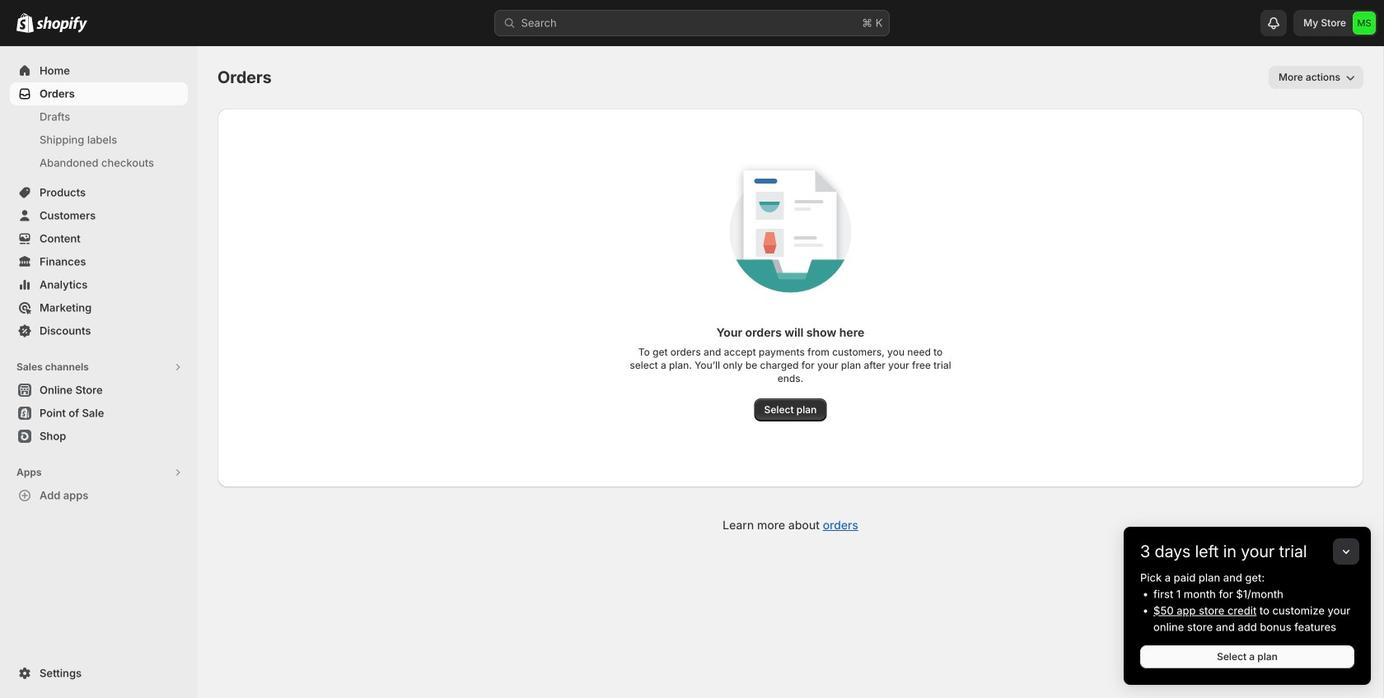 Task type: describe. For each thing, give the bounding box(es) containing it.
0 horizontal spatial shopify image
[[16, 13, 34, 33]]



Task type: locate. For each thing, give the bounding box(es) containing it.
shopify image
[[16, 13, 34, 33], [36, 16, 87, 33]]

my store image
[[1353, 12, 1376, 35]]

1 horizontal spatial shopify image
[[36, 16, 87, 33]]



Task type: vqa. For each thing, say whether or not it's contained in the screenshot.
leftmost Shopify image
yes



